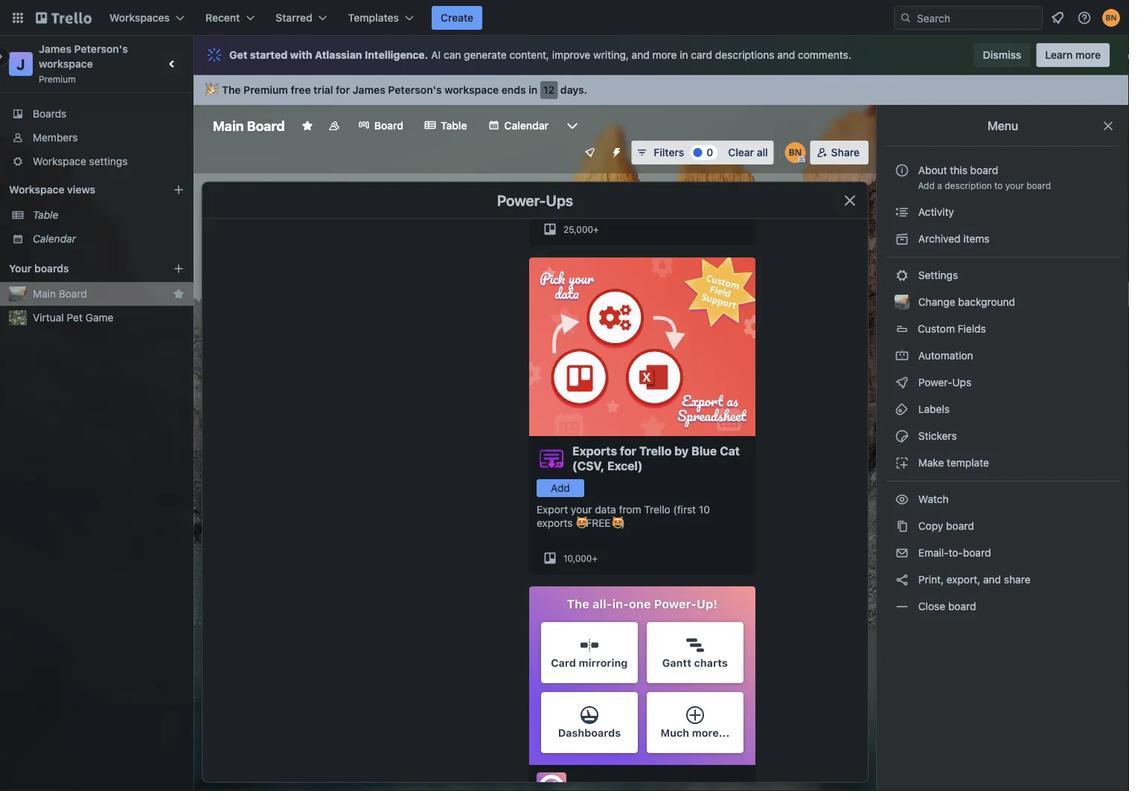 Task type: locate. For each thing, give the bounding box(es) containing it.
main board up virtual
[[33, 288, 87, 300]]

9 sm image from the top
[[895, 599, 910, 614]]

exports
[[572, 444, 617, 458]]

8 sm image from the top
[[895, 572, 910, 587]]

peterson's inside banner
[[388, 84, 442, 96]]

table link
[[415, 114, 476, 138], [33, 208, 185, 223]]

0 horizontal spatial premium
[[39, 74, 76, 84]]

1 vertical spatial main
[[33, 288, 56, 300]]

0 horizontal spatial james
[[39, 43, 71, 55]]

labels link
[[886, 398, 1120, 421]]

1 horizontal spatial james
[[353, 84, 386, 96]]

3 sm image from the top
[[895, 429, 910, 444]]

premium inside james peterson's workspace premium
[[39, 74, 76, 84]]

0 notifications image
[[1049, 9, 1067, 27]]

dismiss
[[983, 49, 1022, 61]]

power-ups down automation
[[916, 376, 975, 389]]

1 horizontal spatial board
[[247, 118, 285, 134]]

copy board link
[[886, 514, 1120, 538]]

sm image inside archived items link
[[895, 232, 910, 246]]

j
[[17, 55, 25, 73]]

clear all
[[728, 146, 768, 159]]

1 vertical spatial main board
[[33, 288, 87, 300]]

5 sm image from the top
[[895, 492, 910, 507]]

0 vertical spatial main
[[213, 118, 244, 134]]

1 vertical spatial calendar
[[33, 233, 76, 245]]

automation
[[916, 350, 974, 362]]

1 sm image from the top
[[895, 205, 910, 220]]

calendar link up your boards with 2 items 'element'
[[33, 232, 185, 246]]

workspace settings
[[33, 155, 128, 168]]

archived
[[919, 233, 961, 245]]

export your data from trello (first 10 exports 😻free😻)
[[537, 504, 710, 529]]

workspace left the views
[[9, 184, 64, 196]]

1 horizontal spatial peterson's
[[388, 84, 442, 96]]

sm image
[[895, 205, 910, 220], [895, 402, 910, 417], [895, 429, 910, 444], [895, 456, 910, 471]]

close
[[919, 600, 946, 613]]

1 horizontal spatial power-ups
[[916, 376, 975, 389]]

in
[[680, 49, 688, 61], [529, 84, 538, 96]]

1 vertical spatial table link
[[33, 208, 185, 223]]

1 vertical spatial table
[[33, 209, 58, 221]]

ups down automation
[[953, 376, 972, 389]]

0 vertical spatial main board
[[213, 118, 285, 134]]

sm image for email-to-board
[[895, 546, 910, 561]]

0 vertical spatial +
[[593, 224, 599, 235]]

premium
[[39, 74, 76, 84], [244, 84, 288, 96]]

10,000 +
[[564, 553, 598, 564]]

workspace inside james peterson's workspace premium
[[39, 58, 93, 70]]

sm image
[[895, 232, 910, 246], [895, 268, 910, 283], [895, 348, 910, 363], [895, 375, 910, 390], [895, 492, 910, 507], [895, 519, 910, 534], [895, 546, 910, 561], [895, 572, 910, 587], [895, 599, 910, 614]]

2 sm image from the top
[[895, 268, 910, 283]]

sm image left make
[[895, 456, 910, 471]]

settings
[[89, 155, 128, 168]]

power-ups up 25,000
[[497, 191, 573, 209]]

1 horizontal spatial table link
[[415, 114, 476, 138]]

+ for 25,000 +
[[593, 224, 599, 235]]

0 vertical spatial trello
[[639, 444, 672, 458]]

writing,
[[593, 49, 629, 61]]

blue
[[692, 444, 717, 458]]

cat
[[720, 444, 740, 458]]

all
[[757, 146, 768, 159]]

learn more link
[[1036, 43, 1110, 67]]

sm image left activity on the top of the page
[[895, 205, 910, 220]]

recent button
[[197, 6, 264, 30]]

1 vertical spatial peterson's
[[388, 84, 442, 96]]

sm image inside stickers link
[[895, 429, 910, 444]]

boards
[[34, 262, 69, 275]]

3 sm image from the top
[[895, 348, 910, 363]]

james down back to home image
[[39, 43, 71, 55]]

workspace down generate
[[445, 84, 499, 96]]

main up virtual
[[33, 288, 56, 300]]

1 horizontal spatial your
[[1006, 180, 1024, 191]]

power-
[[497, 191, 546, 209], [919, 376, 953, 389]]

1 horizontal spatial more
[[1076, 49, 1101, 61]]

1 horizontal spatial calendar link
[[479, 114, 558, 138]]

workspace
[[33, 155, 86, 168], [9, 184, 64, 196]]

1 vertical spatial workspace
[[9, 184, 64, 196]]

ai can generate content, improve writing, and more in card descriptions and comments.
[[431, 49, 852, 61]]

+ for 10,000 +
[[592, 553, 598, 564]]

main board
[[213, 118, 285, 134], [33, 288, 87, 300]]

0 horizontal spatial board
[[59, 288, 87, 300]]

to
[[995, 180, 1003, 191]]

starred button
[[267, 6, 336, 30]]

1 vertical spatial +
[[592, 553, 598, 564]]

board up to-
[[946, 520, 974, 532]]

search image
[[900, 12, 912, 24]]

sm image inside activity link
[[895, 205, 910, 220]]

by
[[675, 444, 689, 458]]

7 sm image from the top
[[895, 546, 910, 561]]

automation image
[[605, 141, 626, 162]]

sm image inside print, export, and share link
[[895, 572, 910, 587]]

0 horizontal spatial ups
[[546, 191, 573, 209]]

1 vertical spatial trello
[[644, 504, 671, 516]]

background
[[958, 296, 1016, 308]]

0 horizontal spatial for
[[336, 84, 350, 96]]

virtual
[[33, 312, 64, 324]]

table link down 🎉 the premium free trial for james peterson's workspace ends in 12 days.
[[415, 114, 476, 138]]

main board inside "link"
[[33, 288, 87, 300]]

more inside 'link'
[[1076, 49, 1101, 61]]

export,
[[947, 574, 981, 586]]

this member is an admin of this board. image
[[799, 156, 805, 163]]

calendar down ends
[[504, 119, 549, 132]]

Search field
[[912, 7, 1042, 29]]

0 vertical spatial table
[[441, 119, 467, 132]]

sm image inside 'settings' link
[[895, 268, 910, 283]]

your up 😻free😻) on the right bottom of the page
[[571, 504, 592, 516]]

workspace right j link
[[39, 58, 93, 70]]

+
[[593, 224, 599, 235], [592, 553, 598, 564]]

peterson's down intelligence.
[[388, 84, 442, 96]]

0 horizontal spatial workspace
[[39, 58, 93, 70]]

sm image inside automation link
[[895, 348, 910, 363]]

share
[[1004, 574, 1031, 586]]

sm image inside make template link
[[895, 456, 910, 471]]

premium right the
[[244, 84, 288, 96]]

0 horizontal spatial add
[[551, 482, 570, 494]]

ups up 25,000
[[546, 191, 573, 209]]

ai
[[431, 49, 441, 61]]

table link down the views
[[33, 208, 185, 223]]

in left card
[[680, 49, 688, 61]]

1 vertical spatial in
[[529, 84, 538, 96]]

0 horizontal spatial main
[[33, 288, 56, 300]]

james inside james peterson's workspace premium
[[39, 43, 71, 55]]

custom fields button
[[886, 317, 1120, 341]]

2 more from the left
[[1076, 49, 1101, 61]]

your right to
[[1006, 180, 1024, 191]]

watch link
[[886, 488, 1120, 511]]

fields
[[958, 323, 986, 335]]

with
[[290, 49, 312, 61]]

sm image inside close board link
[[895, 599, 910, 614]]

items
[[964, 233, 990, 245]]

1 vertical spatial add
[[551, 482, 570, 494]]

sm image for archived items
[[895, 232, 910, 246]]

0 horizontal spatial table link
[[33, 208, 185, 223]]

card
[[691, 49, 713, 61]]

banner
[[194, 75, 1129, 105]]

sm image left labels
[[895, 402, 910, 417]]

sm image for automation
[[895, 348, 910, 363]]

add left a
[[918, 180, 935, 191]]

1 horizontal spatial main
[[213, 118, 244, 134]]

activity
[[916, 206, 954, 218]]

1 horizontal spatial table
[[441, 119, 467, 132]]

content,
[[510, 49, 549, 61]]

trello left by
[[639, 444, 672, 458]]

0 vertical spatial james
[[39, 43, 71, 55]]

board left star or unstar board image
[[247, 118, 285, 134]]

Board name text field
[[205, 114, 292, 138]]

pet
[[67, 312, 83, 324]]

open information menu image
[[1077, 10, 1092, 25]]

ups
[[546, 191, 573, 209], [953, 376, 972, 389]]

1 more from the left
[[653, 49, 677, 61]]

game
[[85, 312, 114, 324]]

0 horizontal spatial power-ups
[[497, 191, 573, 209]]

board inside "link"
[[946, 520, 974, 532]]

add
[[918, 180, 935, 191], [551, 482, 570, 494]]

0 horizontal spatial calendar link
[[33, 232, 185, 246]]

more right learn
[[1076, 49, 1101, 61]]

print, export, and share link
[[886, 568, 1120, 592]]

1 vertical spatial power-ups
[[916, 376, 975, 389]]

0 vertical spatial your
[[1006, 180, 1024, 191]]

board up "virtual pet game"
[[59, 288, 87, 300]]

in left 12
[[529, 84, 538, 96]]

1 vertical spatial workspace
[[445, 84, 499, 96]]

and
[[632, 49, 650, 61], [777, 49, 795, 61], [984, 574, 1001, 586]]

add up export
[[551, 482, 570, 494]]

main board down the
[[213, 118, 285, 134]]

generate
[[464, 49, 507, 61]]

sm image inside watch link
[[895, 492, 910, 507]]

james up board link
[[353, 84, 386, 96]]

templates
[[348, 12, 399, 24]]

0 vertical spatial ups
[[546, 191, 573, 209]]

1 horizontal spatial add
[[918, 180, 935, 191]]

sm image inside email-to-board link
[[895, 546, 910, 561]]

0 horizontal spatial main board
[[33, 288, 87, 300]]

workspace views
[[9, 184, 95, 196]]

add board image
[[173, 263, 185, 275]]

for right trial
[[336, 84, 350, 96]]

and left share
[[984, 574, 1001, 586]]

1 vertical spatial james
[[353, 84, 386, 96]]

table down workspace views on the left top of page
[[33, 209, 58, 221]]

peterson's inside james peterson's workspace premium
[[74, 43, 128, 55]]

learn
[[1045, 49, 1073, 61]]

board down 🎉 the premium free trial for james peterson's workspace ends in 12 days.
[[374, 119, 403, 132]]

🎉
[[205, 84, 216, 96]]

for inside banner
[[336, 84, 350, 96]]

trello inside exports for trello by blue cat (csv, excel)
[[639, 444, 672, 458]]

0 horizontal spatial in
[[529, 84, 538, 96]]

0 vertical spatial calendar
[[504, 119, 549, 132]]

1 horizontal spatial in
[[680, 49, 688, 61]]

0 vertical spatial workspace
[[39, 58, 93, 70]]

0 horizontal spatial more
[[653, 49, 677, 61]]

4 sm image from the top
[[895, 456, 910, 471]]

table down 🎉 the premium free trial for james peterson's workspace ends in 12 days.
[[441, 119, 467, 132]]

and right the writing,
[[632, 49, 650, 61]]

1 vertical spatial for
[[620, 444, 637, 458]]

0 horizontal spatial your
[[571, 504, 592, 516]]

banner containing 🎉
[[194, 75, 1129, 105]]

clear all button
[[722, 141, 774, 165]]

1 horizontal spatial ups
[[953, 376, 972, 389]]

custom fields
[[918, 323, 986, 335]]

sm image inside power-ups link
[[895, 375, 910, 390]]

1 sm image from the top
[[895, 232, 910, 246]]

1 horizontal spatial premium
[[244, 84, 288, 96]]

create a view image
[[173, 184, 185, 196]]

0 horizontal spatial peterson's
[[74, 43, 128, 55]]

1 horizontal spatial main board
[[213, 118, 285, 134]]

boards link
[[0, 102, 194, 126]]

add inside 'button'
[[551, 482, 570, 494]]

1 vertical spatial calendar link
[[33, 232, 185, 246]]

for up excel)
[[620, 444, 637, 458]]

calendar link down ends
[[479, 114, 558, 138]]

calendar
[[504, 119, 549, 132], [33, 233, 76, 245]]

1 vertical spatial power-
[[919, 376, 953, 389]]

1 horizontal spatial for
[[620, 444, 637, 458]]

workspace down members
[[33, 155, 86, 168]]

board inside "link"
[[59, 288, 87, 300]]

0 vertical spatial for
[[336, 84, 350, 96]]

2 sm image from the top
[[895, 402, 910, 417]]

sm image inside copy board "link"
[[895, 519, 910, 534]]

ends
[[502, 84, 526, 96]]

0 horizontal spatial power-
[[497, 191, 546, 209]]

1 horizontal spatial workspace
[[445, 84, 499, 96]]

members
[[33, 131, 78, 144]]

1 vertical spatial your
[[571, 504, 592, 516]]

6 sm image from the top
[[895, 519, 910, 534]]

excel)
[[607, 459, 643, 473]]

james peterson's workspace link
[[39, 43, 131, 70]]

sm image left stickers
[[895, 429, 910, 444]]

free
[[291, 84, 311, 96]]

peterson's down back to home image
[[74, 43, 128, 55]]

create
[[441, 12, 474, 24]]

clear
[[728, 146, 754, 159]]

board
[[247, 118, 285, 134], [374, 119, 403, 132], [59, 288, 87, 300]]

25,000
[[564, 224, 593, 235]]

sm image inside labels link
[[895, 402, 910, 417]]

0 vertical spatial peterson's
[[74, 43, 128, 55]]

calendar up boards
[[33, 233, 76, 245]]

main down the
[[213, 118, 244, 134]]

0 vertical spatial workspace
[[33, 155, 86, 168]]

0 vertical spatial add
[[918, 180, 935, 191]]

0 vertical spatial power-ups
[[497, 191, 573, 209]]

0 horizontal spatial table
[[33, 209, 58, 221]]

the
[[222, 84, 241, 96]]

4 sm image from the top
[[895, 375, 910, 390]]

board link
[[349, 114, 412, 138]]

your
[[1006, 180, 1024, 191], [571, 504, 592, 516]]

trello inside export your data from trello (first 10 exports 😻free😻)
[[644, 504, 671, 516]]

2 horizontal spatial board
[[374, 119, 403, 132]]

trello right from
[[644, 504, 671, 516]]

and left comments.
[[777, 49, 795, 61]]

more left card
[[653, 49, 677, 61]]

premium down james peterson's workspace link on the top left
[[39, 74, 76, 84]]

back to home image
[[36, 6, 92, 30]]

sm image for activity
[[895, 205, 910, 220]]



Task type: vqa. For each thing, say whether or not it's contained in the screenshot.
yesterday at 9:52 am link for set this card to be due Dec 1 at 9:51 AM
no



Task type: describe. For each thing, give the bounding box(es) containing it.
power ups image
[[584, 147, 596, 159]]

share
[[831, 146, 860, 159]]

workspaces
[[109, 12, 170, 24]]

descriptions
[[715, 49, 775, 61]]

add inside about this board add a description to your board
[[918, 180, 935, 191]]

learn more
[[1045, 49, 1101, 61]]

workspace navigation collapse icon image
[[162, 54, 183, 74]]

board right to
[[1027, 180, 1051, 191]]

close board link
[[886, 595, 1120, 619]]

template
[[947, 457, 989, 469]]

exports for trello by blue cat (csv, excel)
[[572, 444, 740, 473]]

views
[[67, 184, 95, 196]]

automation link
[[886, 344, 1120, 368]]

board up to
[[971, 164, 999, 176]]

atlassian intelligence logo image
[[205, 46, 223, 64]]

customize views image
[[565, 118, 580, 133]]

james peterson's workspace premium
[[39, 43, 131, 84]]

premium inside banner
[[244, 84, 288, 96]]

labels
[[916, 403, 950, 415]]

recent
[[206, 12, 240, 24]]

workspace for workspace views
[[9, 184, 64, 196]]

workspace inside banner
[[445, 84, 499, 96]]

power-ups link
[[886, 371, 1120, 395]]

😻free😻)
[[576, 517, 625, 529]]

days.
[[561, 84, 587, 96]]

primary element
[[0, 0, 1129, 36]]

trial
[[314, 84, 333, 96]]

2 horizontal spatial and
[[984, 574, 1001, 586]]

email-to-board link
[[886, 541, 1120, 565]]

to-
[[949, 547, 963, 559]]

members link
[[0, 126, 194, 150]]

archived items
[[916, 233, 990, 245]]

add button
[[537, 479, 584, 497]]

dismiss button
[[974, 43, 1031, 67]]

close board
[[916, 600, 976, 613]]

starred
[[276, 12, 312, 24]]

in inside banner
[[529, 84, 538, 96]]

atlassian
[[315, 49, 362, 61]]

main board inside text box
[[213, 118, 285, 134]]

(csv,
[[572, 459, 605, 473]]

change background
[[916, 296, 1016, 308]]

workspace for workspace settings
[[33, 155, 86, 168]]

board inside text box
[[247, 118, 285, 134]]

your inside about this board add a description to your board
[[1006, 180, 1024, 191]]

1 vertical spatial ups
[[953, 376, 972, 389]]

10,000
[[564, 553, 592, 564]]

watch
[[916, 493, 952, 505]]

your
[[9, 262, 32, 275]]

share button
[[810, 141, 869, 165]]

0 vertical spatial table link
[[415, 114, 476, 138]]

this
[[950, 164, 968, 176]]

virtual pet game
[[33, 312, 114, 324]]

menu
[[988, 119, 1019, 133]]

exports
[[537, 517, 573, 529]]

0 horizontal spatial and
[[632, 49, 650, 61]]

email-to-board
[[916, 547, 991, 559]]

1 horizontal spatial calendar
[[504, 119, 549, 132]]

copy
[[919, 520, 944, 532]]

sm image for settings
[[895, 268, 910, 283]]

make
[[919, 457, 944, 469]]

from
[[619, 504, 641, 516]]

for inside exports for trello by blue cat (csv, excel)
[[620, 444, 637, 458]]

confetti image
[[205, 84, 216, 96]]

sm image for make template
[[895, 456, 910, 471]]

boards
[[33, 108, 67, 120]]

0 vertical spatial calendar link
[[479, 114, 558, 138]]

1 horizontal spatial power-
[[919, 376, 953, 389]]

email-
[[919, 547, 949, 559]]

1 horizontal spatial and
[[777, 49, 795, 61]]

main board link
[[33, 287, 167, 302]]

board up print, export, and share at right bottom
[[963, 547, 991, 559]]

sm image for print, export, and share
[[895, 572, 910, 587]]

your boards with 2 items element
[[9, 260, 150, 278]]

data
[[595, 504, 616, 516]]

sm image for watch
[[895, 492, 910, 507]]

workspace settings link
[[0, 150, 194, 173]]

copy board
[[916, 520, 974, 532]]

your inside export your data from trello (first 10 exports 😻free😻)
[[571, 504, 592, 516]]

0 horizontal spatial calendar
[[33, 233, 76, 245]]

about this board add a description to your board
[[918, 164, 1051, 191]]

can
[[444, 49, 461, 61]]

(first
[[673, 504, 696, 516]]

started
[[250, 49, 288, 61]]

sm image for close board
[[895, 599, 910, 614]]

12
[[543, 84, 555, 96]]

workspace visible image
[[328, 120, 340, 132]]

workspaces button
[[101, 6, 194, 30]]

export
[[537, 504, 568, 516]]

print,
[[919, 574, 944, 586]]

ben nelson (bennelson96) image
[[1103, 9, 1120, 27]]

make template
[[916, 457, 989, 469]]

james inside banner
[[353, 84, 386, 96]]

sm image for power-ups
[[895, 375, 910, 390]]

sm image for stickers
[[895, 429, 910, 444]]

intelligence.
[[365, 49, 428, 61]]

ben nelson (bennelson96) image
[[785, 142, 806, 163]]

0 vertical spatial power-
[[497, 191, 546, 209]]

sm image for copy board
[[895, 519, 910, 534]]

🎉 the premium free trial for james peterson's workspace ends in 12 days.
[[205, 84, 587, 96]]

activity link
[[886, 200, 1120, 224]]

create button
[[432, 6, 483, 30]]

archived items link
[[886, 227, 1120, 251]]

10
[[699, 504, 710, 516]]

comments.
[[798, 49, 852, 61]]

main inside text box
[[213, 118, 244, 134]]

make template link
[[886, 451, 1120, 475]]

0 vertical spatial in
[[680, 49, 688, 61]]

star or unstar board image
[[301, 120, 313, 132]]

stickers
[[916, 430, 957, 442]]

starred icon image
[[173, 288, 185, 300]]

stickers link
[[886, 424, 1120, 448]]

0
[[707, 146, 713, 159]]

main inside "link"
[[33, 288, 56, 300]]

print, export, and share
[[916, 574, 1031, 586]]

templates button
[[339, 6, 423, 30]]

board down export,
[[948, 600, 976, 613]]

sm image for labels
[[895, 402, 910, 417]]



